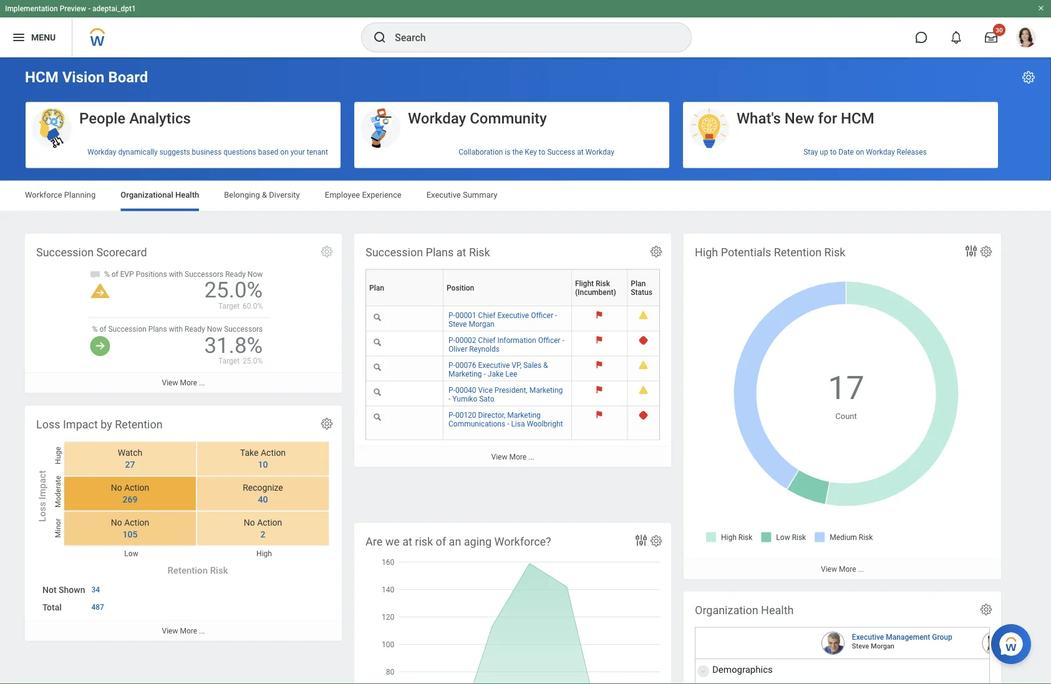 Task type: locate. For each thing, give the bounding box(es) containing it.
at up position
[[457, 246, 466, 259]]

- inside p-00040 vice president, marketing - yumiko sato
[[449, 395, 451, 403]]

successors
[[185, 270, 224, 279], [224, 325, 263, 334]]

configure and view chart data image
[[964, 244, 979, 259], [634, 533, 649, 548]]

plan status
[[631, 279, 653, 297]]

up
[[820, 148, 828, 157]]

collaboration is the key to success at workday
[[459, 148, 615, 157]]

1 horizontal spatial steve
[[852, 642, 869, 650]]

0 horizontal spatial steve
[[449, 320, 467, 329]]

hcm inside button
[[841, 109, 875, 127]]

action for 2
[[257, 518, 282, 528]]

configure and view chart data image for are we at risk of an aging workforce?
[[634, 533, 649, 548]]

p- inside p-00076 executive vp, sales & marketing - jake lee
[[449, 361, 455, 370]]

1 horizontal spatial high
[[695, 246, 718, 259]]

p- inside p-00040 vice president, marketing - yumiko sato
[[449, 386, 455, 395]]

1 vertical spatial steve
[[852, 642, 869, 650]]

- left jake
[[484, 370, 486, 379]]

view inside succession scorecard element
[[162, 379, 178, 387]]

view inside high potentials retention risk element
[[821, 565, 837, 574]]

view more ... link
[[25, 372, 342, 393], [354, 447, 671, 467], [684, 559, 1002, 580], [25, 620, 342, 641]]

questions
[[224, 148, 256, 157]]

00120
[[455, 411, 476, 420]]

view for succession scorecard
[[162, 379, 178, 387]]

executive management group link
[[852, 631, 953, 642]]

0 vertical spatial target
[[218, 302, 240, 311]]

0 vertical spatial at
[[577, 148, 584, 157]]

0 vertical spatial chief
[[478, 311, 496, 320]]

1 horizontal spatial plans
[[426, 246, 454, 259]]

0 horizontal spatial high
[[257, 550, 272, 558]]

huge
[[54, 447, 62, 465]]

40 button
[[251, 494, 270, 506]]

success
[[547, 148, 575, 157]]

0 vertical spatial 25.0%
[[204, 277, 263, 303]]

retention
[[774, 246, 822, 259], [115, 418, 163, 431], [168, 565, 208, 576]]

tab list containing workforce planning
[[12, 181, 1039, 211]]

1 horizontal spatial morgan
[[871, 642, 895, 650]]

ready up 60.0%
[[225, 270, 246, 279]]

ready
[[225, 270, 246, 279], [185, 325, 205, 334]]

organization
[[695, 604, 759, 617]]

00002
[[455, 336, 476, 345]]

0 vertical spatial high
[[695, 246, 718, 259]]

high inside loss impact by retention "element"
[[257, 550, 272, 558]]

0 horizontal spatial on
[[280, 148, 289, 157]]

no up 269 button
[[111, 483, 122, 493]]

at right 'success'
[[577, 148, 584, 157]]

% for % of evp positions with successors ready now
[[104, 270, 110, 279]]

view more ... for succession plans at risk
[[491, 453, 534, 462]]

view more ... inside loss impact by retention "element"
[[162, 627, 205, 635]]

configure and view chart data image inside high potentials retention risk element
[[964, 244, 979, 259]]

executive up information
[[498, 311, 529, 320]]

view more ... link for succession scorecard
[[25, 372, 342, 393]]

2 button
[[253, 529, 267, 541]]

- inside p-00002 chief information officer - oliver reynolds
[[562, 336, 565, 345]]

view
[[162, 379, 178, 387], [491, 453, 508, 462], [821, 565, 837, 574], [162, 627, 178, 635]]

p- for 00040
[[449, 386, 455, 395]]

officer up information
[[531, 311, 553, 320]]

view more ... link for succession plans at risk
[[354, 447, 671, 467]]

at inside are we at risk of an aging workforce? element
[[403, 535, 412, 549]]

chief
[[478, 311, 496, 320], [478, 336, 496, 345]]

hcm vision board
[[25, 68, 148, 86]]

target down % of succession plans with ready now successors
[[218, 357, 240, 366]]

steve inside organization health element
[[852, 642, 869, 650]]

1 vertical spatial plans
[[148, 325, 167, 334]]

1 horizontal spatial to
[[830, 148, 837, 157]]

1 horizontal spatial health
[[761, 604, 794, 617]]

view more ... for high potentials retention risk
[[821, 565, 864, 574]]

p- up 00002
[[449, 311, 455, 320]]

health right organization
[[761, 604, 794, 617]]

no for no action 2
[[244, 518, 255, 528]]

2 horizontal spatial succession
[[366, 246, 423, 259]]

17 count
[[828, 369, 865, 421]]

0 vertical spatial retention
[[774, 246, 822, 259]]

action up the 10
[[261, 448, 286, 458]]

health right organizational
[[175, 190, 199, 200]]

2 p- from the top
[[449, 336, 455, 345]]

0 horizontal spatial configure and view chart data image
[[634, 533, 649, 548]]

at right we
[[403, 535, 412, 549]]

action inside no action 105
[[124, 518, 149, 528]]

... inside high potentials retention risk element
[[858, 565, 864, 574]]

1 vertical spatial with
[[169, 325, 183, 334]]

view more ... inside high potentials retention risk element
[[821, 565, 864, 574]]

487 button
[[91, 602, 106, 612]]

- inside p-00001 chief executive officer - steve morgan
[[555, 311, 557, 320]]

more inside succession scorecard element
[[180, 379, 197, 387]]

1 loss from the top
[[36, 418, 60, 431]]

moderate
[[54, 476, 62, 508]]

plan inside plan status
[[631, 279, 646, 288]]

1 vertical spatial 25.0%
[[243, 357, 263, 366]]

2 with from the top
[[169, 325, 183, 334]]

1 target from the top
[[218, 302, 240, 311]]

not
[[42, 585, 57, 596]]

of for evp
[[112, 270, 118, 279]]

column header inside organization health element
[[696, 628, 817, 659]]

0 vertical spatial now
[[248, 270, 263, 279]]

1 p- from the top
[[449, 311, 455, 320]]

executive left summary at the top of page
[[427, 190, 461, 200]]

% up 'neutral warning' icon
[[104, 270, 110, 279]]

successors down 60.0%
[[224, 325, 263, 334]]

0 horizontal spatial at
[[403, 535, 412, 549]]

at for risk
[[457, 246, 466, 259]]

- left lisa
[[507, 420, 509, 428]]

0 vertical spatial of
[[112, 270, 118, 279]]

p- down yumiko
[[449, 411, 455, 420]]

officer
[[531, 311, 553, 320], [538, 336, 561, 345]]

action up 269
[[124, 483, 149, 493]]

2 horizontal spatial at
[[577, 148, 584, 157]]

stay up to date on workday releases
[[804, 148, 927, 157]]

- left yumiko
[[449, 395, 451, 403]]

target inside 31.8% target 25.0%
[[218, 357, 240, 366]]

1 horizontal spatial succession
[[108, 325, 147, 334]]

target for 25.0%
[[218, 302, 240, 311]]

25.0% up 31.8%
[[204, 277, 263, 303]]

1 horizontal spatial of
[[112, 270, 118, 279]]

more inside high potentials retention risk element
[[839, 565, 856, 574]]

to
[[539, 148, 546, 157], [830, 148, 837, 157]]

1 vertical spatial high
[[257, 550, 272, 558]]

0 horizontal spatial morgan
[[469, 320, 495, 329]]

succession scorecard
[[36, 246, 147, 259]]

1 vertical spatial retention
[[115, 418, 163, 431]]

p- inside p-00120 director, marketing communications - lisa woolbright
[[449, 411, 455, 420]]

notifications large image
[[950, 31, 963, 44]]

marketing inside p-00076 executive vp, sales & marketing - jake lee
[[449, 370, 482, 379]]

flight risk (incumbent) button
[[575, 269, 632, 306]]

view inside succession plans at risk element
[[491, 453, 508, 462]]

impact left moderate
[[37, 471, 48, 500]]

loss impact by retention
[[36, 418, 163, 431]]

105
[[123, 530, 138, 540]]

risk
[[415, 535, 433, 549]]

1 vertical spatial chief
[[478, 336, 496, 345]]

chief inside p-00001 chief executive officer - steve morgan
[[478, 311, 496, 320]]

action for 10
[[261, 448, 286, 458]]

0 vertical spatial loss
[[36, 418, 60, 431]]

1 horizontal spatial ready
[[225, 270, 246, 279]]

1 vertical spatial officer
[[538, 336, 561, 345]]

0 vertical spatial officer
[[531, 311, 553, 320]]

morgan up 00002
[[469, 320, 495, 329]]

succession plans at risk element
[[354, 234, 671, 467]]

1 with from the top
[[169, 270, 183, 279]]

& left diversity
[[262, 190, 267, 200]]

on left the your
[[280, 148, 289, 157]]

succession up 'neutral warning' icon
[[36, 246, 94, 259]]

0 vertical spatial morgan
[[469, 320, 495, 329]]

more for high potentials retention risk
[[839, 565, 856, 574]]

action up 105
[[124, 518, 149, 528]]

more for succession plans at risk
[[509, 453, 527, 462]]

watch
[[118, 448, 142, 458]]

hcm right "for"
[[841, 109, 875, 127]]

30
[[996, 26, 1003, 34]]

0 vertical spatial successors
[[185, 270, 224, 279]]

Search Workday  search field
[[395, 24, 666, 51]]

0 horizontal spatial impact
[[37, 471, 48, 500]]

successors right positions
[[185, 270, 224, 279]]

high down '2'
[[257, 550, 272, 558]]

executive up steve morgan
[[852, 633, 884, 642]]

action inside no action 2
[[257, 518, 282, 528]]

1 vertical spatial target
[[218, 357, 240, 366]]

1 vertical spatial impact
[[37, 471, 48, 500]]

- for p-00002 chief information officer - oliver reynolds
[[562, 336, 565, 345]]

no up 105 button
[[111, 518, 122, 528]]

... inside loss impact by retention "element"
[[199, 627, 205, 635]]

1 horizontal spatial successors
[[224, 325, 263, 334]]

0 horizontal spatial of
[[100, 325, 106, 334]]

action inside no action 269
[[124, 483, 149, 493]]

target left 60.0%
[[218, 302, 240, 311]]

1 horizontal spatial on
[[856, 148, 864, 157]]

- inside p-00076 executive vp, sales & marketing - jake lee
[[484, 370, 486, 379]]

key
[[525, 148, 537, 157]]

officer inside p-00001 chief executive officer - steve morgan
[[531, 311, 553, 320]]

17 main content
[[0, 57, 1051, 685]]

- right information
[[562, 336, 565, 345]]

workday down the people
[[87, 148, 116, 157]]

to right key
[[539, 148, 546, 157]]

view inside loss impact by retention "element"
[[162, 627, 178, 635]]

minor
[[54, 519, 62, 538]]

configure and view chart data image left "configure are we at risk of an aging workforce?" icon
[[634, 533, 649, 548]]

to right up
[[830, 148, 837, 157]]

employee
[[325, 190, 360, 200]]

view more ... inside succession plans at risk element
[[491, 453, 534, 462]]

community
[[470, 109, 547, 127]]

1 horizontal spatial at
[[457, 246, 466, 259]]

no action 269
[[111, 483, 149, 505]]

view more ... link for high potentials retention risk
[[684, 559, 1002, 580]]

morgan down the executive management group
[[871, 642, 895, 650]]

3 p- from the top
[[449, 361, 455, 370]]

officer up sales
[[538, 336, 561, 345]]

more for succession scorecard
[[180, 379, 197, 387]]

workday up collaboration
[[408, 109, 466, 127]]

25.0% inside 31.8% target 25.0%
[[243, 357, 263, 366]]

tab list inside 17 main content
[[12, 181, 1039, 211]]

with down % of evp positions with successors ready now
[[169, 325, 183, 334]]

more inside loss impact by retention "element"
[[180, 627, 197, 635]]

marketing up the "00040"
[[449, 370, 482, 379]]

2 vertical spatial marketing
[[507, 411, 541, 420]]

menu button
[[0, 17, 72, 57]]

1 horizontal spatial configure and view chart data image
[[964, 244, 979, 259]]

succession
[[36, 246, 94, 259], [366, 246, 423, 259], [108, 325, 147, 334]]

chief right '00001'
[[478, 311, 496, 320]]

chief for reynolds
[[478, 336, 496, 345]]

risk
[[469, 246, 490, 259], [825, 246, 846, 259], [596, 279, 610, 288], [210, 565, 228, 576]]

retention risk
[[168, 565, 228, 576]]

p- inside p-00002 chief information officer - oliver reynolds
[[449, 336, 455, 345]]

potentials
[[721, 246, 771, 259]]

plan status button
[[631, 279, 656, 297]]

p- inside p-00001 chief executive officer - steve morgan
[[449, 311, 455, 320]]

1 vertical spatial marketing
[[530, 386, 563, 395]]

1 vertical spatial hcm
[[841, 109, 875, 127]]

0 horizontal spatial plans
[[148, 325, 167, 334]]

p- for 00076
[[449, 361, 455, 370]]

0 vertical spatial with
[[169, 270, 183, 279]]

high left 'potentials'
[[695, 246, 718, 259]]

- inside p-00120 director, marketing communications - lisa woolbright
[[507, 420, 509, 428]]

action up '2'
[[257, 518, 282, 528]]

search image
[[373, 30, 388, 45]]

chief inside p-00002 chief information officer - oliver reynolds
[[478, 336, 496, 345]]

now down 25.0% target 60.0%
[[207, 325, 222, 334]]

2 loss from the top
[[37, 502, 48, 522]]

workforce?
[[495, 535, 551, 549]]

0 vertical spatial &
[[262, 190, 267, 200]]

0 horizontal spatial plan
[[369, 284, 384, 292]]

executive management group
[[852, 633, 953, 642]]

profile logan mcneil image
[[1017, 27, 1036, 50]]

1 vertical spatial at
[[457, 246, 466, 259]]

evp
[[120, 270, 134, 279]]

more
[[180, 379, 197, 387], [509, 453, 527, 462], [839, 565, 856, 574], [180, 627, 197, 635]]

2 horizontal spatial retention
[[774, 246, 822, 259]]

2 vertical spatial at
[[403, 535, 412, 549]]

25.0% down 60.0%
[[243, 357, 263, 366]]

1 horizontal spatial impact
[[63, 418, 98, 431]]

2 chief from the top
[[478, 336, 496, 345]]

% up neutral good icon
[[92, 325, 98, 334]]

management
[[886, 633, 931, 642]]

loss left the minor on the bottom left of the page
[[37, 502, 48, 522]]

1 vertical spatial ready
[[185, 325, 205, 334]]

with for ready
[[169, 325, 183, 334]]

low
[[124, 550, 138, 558]]

1 vertical spatial morgan
[[871, 642, 895, 650]]

1 vertical spatial &
[[544, 361, 548, 370]]

0 horizontal spatial to
[[539, 148, 546, 157]]

more inside succession plans at risk element
[[509, 453, 527, 462]]

tab list
[[12, 181, 1039, 211]]

27 button
[[118, 459, 137, 471]]

view for high potentials retention risk
[[821, 565, 837, 574]]

steve down the executive management group
[[852, 642, 869, 650]]

people
[[79, 109, 126, 127]]

executive down reynolds
[[478, 361, 510, 370]]

no inside no action 269
[[111, 483, 122, 493]]

configure high potentials retention risk image
[[980, 245, 993, 259]]

0 horizontal spatial hcm
[[25, 68, 58, 86]]

60.0%
[[243, 302, 263, 311]]

hcm down menu
[[25, 68, 58, 86]]

loss impact by retention element
[[25, 406, 342, 641]]

0 vertical spatial %
[[104, 270, 110, 279]]

2 vertical spatial retention
[[168, 565, 208, 576]]

1 horizontal spatial plan
[[631, 279, 646, 288]]

column header
[[696, 628, 817, 659]]

p- down '00001'
[[449, 336, 455, 345]]

target inside 25.0% target 60.0%
[[218, 302, 240, 311]]

succession up plan button
[[366, 246, 423, 259]]

- for p-00120 director, marketing communications - lisa woolbright
[[507, 420, 509, 428]]

loss up huge
[[36, 418, 60, 431]]

releases
[[897, 148, 927, 157]]

1 vertical spatial configure and view chart data image
[[634, 533, 649, 548]]

based
[[258, 148, 279, 157]]

configure and view chart data image left configure high potentials retention risk icon
[[964, 244, 979, 259]]

with right positions
[[169, 270, 183, 279]]

workforce planning
[[25, 190, 96, 200]]

- for p-00001 chief executive officer - steve morgan
[[555, 311, 557, 320]]

officer for information
[[538, 336, 561, 345]]

experience
[[362, 190, 402, 200]]

neutral warning image
[[90, 284, 110, 299]]

1 vertical spatial now
[[207, 325, 222, 334]]

& right sales
[[544, 361, 548, 370]]

stay
[[804, 148, 818, 157]]

now
[[248, 270, 263, 279], [207, 325, 222, 334]]

1 vertical spatial %
[[92, 325, 98, 334]]

0 horizontal spatial health
[[175, 190, 199, 200]]

risk inside flight risk (incumbent)
[[596, 279, 610, 288]]

0 vertical spatial marketing
[[449, 370, 482, 379]]

... inside succession plans at risk element
[[529, 453, 534, 462]]

0 horizontal spatial &
[[262, 190, 267, 200]]

what's new for hcm
[[737, 109, 875, 127]]

2 vertical spatial of
[[436, 535, 446, 549]]

- right preview on the top left
[[88, 4, 91, 13]]

yumiko
[[453, 395, 478, 403]]

plan for plan status
[[631, 279, 646, 288]]

25.0% target 60.0%
[[204, 277, 263, 311]]

plans
[[426, 246, 454, 259], [148, 325, 167, 334]]

marketing down sales
[[530, 386, 563, 395]]

organization health element
[[684, 592, 1051, 685]]

0 vertical spatial configure and view chart data image
[[964, 244, 979, 259]]

1 vertical spatial health
[[761, 604, 794, 617]]

succession up neutral good icon
[[108, 325, 147, 334]]

view more ... inside succession scorecard element
[[162, 379, 205, 387]]

summary
[[463, 190, 498, 200]]

1 horizontal spatial &
[[544, 361, 548, 370]]

2 on from the left
[[856, 148, 864, 157]]

0 horizontal spatial %
[[92, 325, 98, 334]]

no inside no action 105
[[111, 518, 122, 528]]

configure and view chart data image inside are we at risk of an aging workforce? element
[[634, 533, 649, 548]]

2 horizontal spatial of
[[436, 535, 446, 549]]

4 p- from the top
[[449, 386, 455, 395]]

at inside succession plans at risk element
[[457, 246, 466, 259]]

no up "2" button
[[244, 518, 255, 528]]

health
[[175, 190, 199, 200], [761, 604, 794, 617]]

34 button
[[91, 585, 102, 595]]

0 vertical spatial steve
[[449, 320, 467, 329]]

... inside succession scorecard element
[[199, 379, 205, 387]]

action inside take action 10
[[261, 448, 286, 458]]

1 horizontal spatial hcm
[[841, 109, 875, 127]]

on right date
[[856, 148, 864, 157]]

of left evp
[[112, 270, 118, 279]]

action for 269
[[124, 483, 149, 493]]

1 chief from the top
[[478, 311, 496, 320]]

0 vertical spatial plans
[[426, 246, 454, 259]]

planning
[[64, 190, 96, 200]]

chief right 00002
[[478, 336, 496, 345]]

- down position button
[[555, 311, 557, 320]]

now up 60.0%
[[248, 270, 263, 279]]

director,
[[478, 411, 506, 420]]

of up neutral good icon
[[100, 325, 106, 334]]

p-00001 chief executive officer - steve morgan link
[[449, 309, 557, 329]]

0 vertical spatial health
[[175, 190, 199, 200]]

00076
[[455, 361, 476, 370]]

30 button
[[978, 24, 1006, 51]]

0 vertical spatial impact
[[63, 418, 98, 431]]

impact left by
[[63, 418, 98, 431]]

marketing down p-00040 vice president, marketing - yumiko sato
[[507, 411, 541, 420]]

1 vertical spatial successors
[[224, 325, 263, 334]]

officer inside p-00002 chief information officer - oliver reynolds
[[538, 336, 561, 345]]

31.8%
[[204, 333, 263, 358]]

workday community
[[408, 109, 547, 127]]

of left an
[[436, 535, 446, 549]]

1 vertical spatial of
[[100, 325, 106, 334]]

5 p- from the top
[[449, 411, 455, 420]]

p- up 00120
[[449, 386, 455, 395]]

p- down oliver
[[449, 361, 455, 370]]

are we at risk of an aging workforce? element
[[354, 523, 671, 685]]

at
[[577, 148, 584, 157], [457, 246, 466, 259], [403, 535, 412, 549]]

shown
[[59, 585, 85, 596]]

1 horizontal spatial %
[[104, 270, 110, 279]]

1 horizontal spatial now
[[248, 270, 263, 279]]

plans up position
[[426, 246, 454, 259]]

0 horizontal spatial succession
[[36, 246, 94, 259]]

ready down 25.0% target 60.0%
[[185, 325, 205, 334]]

2 target from the top
[[218, 357, 240, 366]]

no inside no action 2
[[244, 518, 255, 528]]

recognize 40
[[243, 483, 283, 505]]

0 horizontal spatial ready
[[185, 325, 205, 334]]

1 vertical spatial loss
[[37, 502, 48, 522]]

configure and view chart data image for high potentials retention risk
[[964, 244, 979, 259]]

plans down positions
[[148, 325, 167, 334]]

... for succession plans at risk
[[529, 453, 534, 462]]

view for loss impact by retention
[[162, 627, 178, 635]]

p-00001 chief executive officer - steve morgan
[[449, 311, 557, 329]]

steve up 00002
[[449, 320, 467, 329]]



Task type: vqa. For each thing, say whether or not it's contained in the screenshot.
chevron left small IMAGE
no



Task type: describe. For each thing, give the bounding box(es) containing it.
10
[[258, 460, 268, 470]]

at inside collaboration is the key to success at workday link
[[577, 148, 584, 157]]

lee
[[506, 370, 518, 379]]

p-00040 vice president, marketing - yumiko sato link
[[449, 384, 563, 403]]

configure succession scorecard image
[[320, 245, 334, 259]]

implementation preview -   adeptai_dpt1
[[5, 4, 136, 13]]

tenant
[[307, 148, 328, 157]]

% of succession plans with ready now successors
[[92, 325, 263, 334]]

17 button
[[828, 367, 867, 410]]

(incumbent)
[[575, 288, 616, 297]]

officer for executive
[[531, 311, 553, 320]]

sato
[[479, 395, 495, 403]]

are
[[366, 535, 383, 549]]

organization health
[[695, 604, 794, 617]]

information
[[498, 336, 536, 345]]

workday right 'success'
[[586, 148, 615, 157]]

inbox large image
[[985, 31, 998, 44]]

2 to from the left
[[830, 148, 837, 157]]

configure organization health image
[[980, 603, 993, 617]]

target for 31.8%
[[218, 357, 240, 366]]

p- for 00120
[[449, 411, 455, 420]]

1 on from the left
[[280, 148, 289, 157]]

reynolds
[[469, 345, 500, 354]]

loss for loss impact by retention
[[36, 418, 60, 431]]

... for succession scorecard
[[199, 379, 205, 387]]

- for p-00040 vice president, marketing - yumiko sato
[[449, 395, 451, 403]]

impact for loss impact
[[37, 471, 48, 500]]

menu
[[31, 32, 56, 43]]

00040
[[455, 386, 476, 395]]

executive inside p-00001 chief executive officer - steve morgan
[[498, 311, 529, 320]]

40
[[258, 495, 268, 505]]

we
[[385, 535, 400, 549]]

diversity
[[269, 190, 300, 200]]

vp,
[[512, 361, 522, 370]]

neutral good image
[[90, 336, 110, 356]]

demographics
[[713, 664, 773, 675]]

configure are we at risk of an aging workforce? image
[[650, 534, 663, 548]]

& inside tab list
[[262, 190, 267, 200]]

organizational
[[121, 190, 173, 200]]

people analytics button
[[26, 102, 341, 149]]

view more ... for loss impact by retention
[[162, 627, 205, 635]]

succession plans at risk
[[366, 246, 490, 259]]

p-00076 executive vp, sales & marketing - jake lee
[[449, 361, 548, 379]]

belonging
[[224, 190, 260, 200]]

p-00040 vice president, marketing - yumiko sato
[[449, 386, 563, 403]]

plan button
[[369, 269, 448, 306]]

marketing inside p-00120 director, marketing communications - lisa woolbright
[[507, 411, 541, 420]]

0 vertical spatial hcm
[[25, 68, 58, 86]]

preview
[[60, 4, 86, 13]]

p-00002 chief information officer - oliver reynolds link
[[449, 334, 565, 354]]

0 vertical spatial ready
[[225, 270, 246, 279]]

more for loss impact by retention
[[180, 627, 197, 635]]

impact for loss impact by retention
[[63, 418, 98, 431]]

vision
[[62, 68, 104, 86]]

health for organization health
[[761, 604, 794, 617]]

1 to from the left
[[539, 148, 546, 157]]

no for no action 105
[[111, 518, 122, 528]]

with for successors
[[169, 270, 183, 279]]

configure this page image
[[1022, 70, 1036, 85]]

loss impact
[[37, 471, 48, 522]]

of for succession
[[100, 325, 106, 334]]

position button
[[447, 269, 577, 306]]

workday inside button
[[408, 109, 466, 127]]

is
[[505, 148, 511, 157]]

view for succession plans at risk
[[491, 453, 508, 462]]

executive inside p-00076 executive vp, sales & marketing - jake lee
[[478, 361, 510, 370]]

0 horizontal spatial now
[[207, 325, 222, 334]]

morgan inside organization health element
[[871, 642, 895, 650]]

view more ... for succession scorecard
[[162, 379, 205, 387]]

sales
[[524, 361, 542, 370]]

succession for succession scorecard
[[36, 246, 94, 259]]

chief for morgan
[[478, 311, 496, 320]]

executive inside executive management group link
[[852, 633, 884, 642]]

269
[[123, 495, 138, 505]]

loss for loss impact
[[37, 502, 48, 522]]

succession for succession plans at risk
[[366, 246, 423, 259]]

your
[[291, 148, 305, 157]]

aging
[[464, 535, 492, 549]]

view more ... link for loss impact by retention
[[25, 620, 342, 641]]

suggests
[[160, 148, 190, 157]]

high potentials retention risk
[[695, 246, 846, 259]]

recognize
[[243, 483, 283, 493]]

collaboration is the key to success at workday link
[[354, 143, 670, 162]]

0 horizontal spatial retention
[[115, 418, 163, 431]]

organizational health
[[121, 190, 199, 200]]

collaboration
[[459, 148, 503, 157]]

high potentials retention risk element
[[684, 234, 1002, 580]]

collapse image
[[698, 664, 706, 679]]

executive summary
[[427, 190, 498, 200]]

p-00120 director, marketing communications - lisa woolbright
[[449, 411, 563, 428]]

succession scorecard element
[[25, 234, 342, 393]]

steve inside p-00001 chief executive officer - steve morgan
[[449, 320, 467, 329]]

morgan inside p-00001 chief executive officer - steve morgan
[[469, 320, 495, 329]]

487
[[91, 603, 104, 612]]

implementation
[[5, 4, 58, 13]]

woolbright
[[527, 420, 563, 428]]

- inside menu banner
[[88, 4, 91, 13]]

president,
[[495, 386, 528, 395]]

oliver
[[449, 345, 468, 354]]

action for 105
[[124, 518, 149, 528]]

p- for 00001
[[449, 311, 455, 320]]

plan for plan
[[369, 284, 384, 292]]

no for no action 269
[[111, 483, 122, 493]]

workday dynamically suggests business questions based on your tenant
[[87, 148, 328, 157]]

34
[[91, 586, 100, 594]]

marketing inside p-00040 vice president, marketing - yumiko sato
[[530, 386, 563, 395]]

& inside p-00076 executive vp, sales & marketing - jake lee
[[544, 361, 548, 370]]

0 horizontal spatial successors
[[185, 270, 224, 279]]

% for % of succession plans with ready now successors
[[92, 325, 98, 334]]

are we at risk of an aging workforce?
[[366, 535, 551, 549]]

position
[[447, 284, 474, 292]]

take
[[240, 448, 259, 458]]

plans inside succession scorecard element
[[148, 325, 167, 334]]

close environment banner image
[[1038, 4, 1045, 12]]

configure succession plans at risk image
[[650, 245, 663, 259]]

jake
[[488, 370, 504, 379]]

workday community button
[[354, 102, 670, 149]]

risk inside loss impact by retention "element"
[[210, 565, 228, 576]]

high for high potentials retention risk
[[695, 246, 718, 259]]

board
[[108, 68, 148, 86]]

... for loss impact by retention
[[199, 627, 205, 635]]

what's new for hcm button
[[683, 102, 998, 149]]

health for organizational health
[[175, 190, 199, 200]]

... for high potentials retention risk
[[858, 565, 864, 574]]

p-00076 executive vp, sales & marketing - jake lee link
[[449, 359, 548, 379]]

1 horizontal spatial retention
[[168, 565, 208, 576]]

workday left releases on the right top of page
[[866, 148, 895, 157]]

no action 2
[[244, 518, 282, 540]]

an
[[449, 535, 461, 549]]

p- for 00002
[[449, 336, 455, 345]]

at for risk
[[403, 535, 412, 549]]

date
[[839, 148, 854, 157]]

menu banner
[[0, 0, 1051, 57]]

analytics
[[129, 109, 191, 127]]

workday dynamically suggests business questions based on your tenant link
[[26, 143, 341, 162]]

people analytics
[[79, 109, 191, 127]]

17
[[828, 369, 865, 407]]

steve morgan
[[852, 642, 895, 650]]

retention inside high potentials retention risk element
[[774, 246, 822, 259]]

105 button
[[115, 529, 139, 541]]

new
[[785, 109, 815, 127]]

27
[[125, 460, 135, 470]]

justify image
[[11, 30, 26, 45]]

10 button
[[251, 459, 270, 471]]

configure loss impact by retention image
[[320, 417, 334, 431]]

high for high
[[257, 550, 272, 558]]



